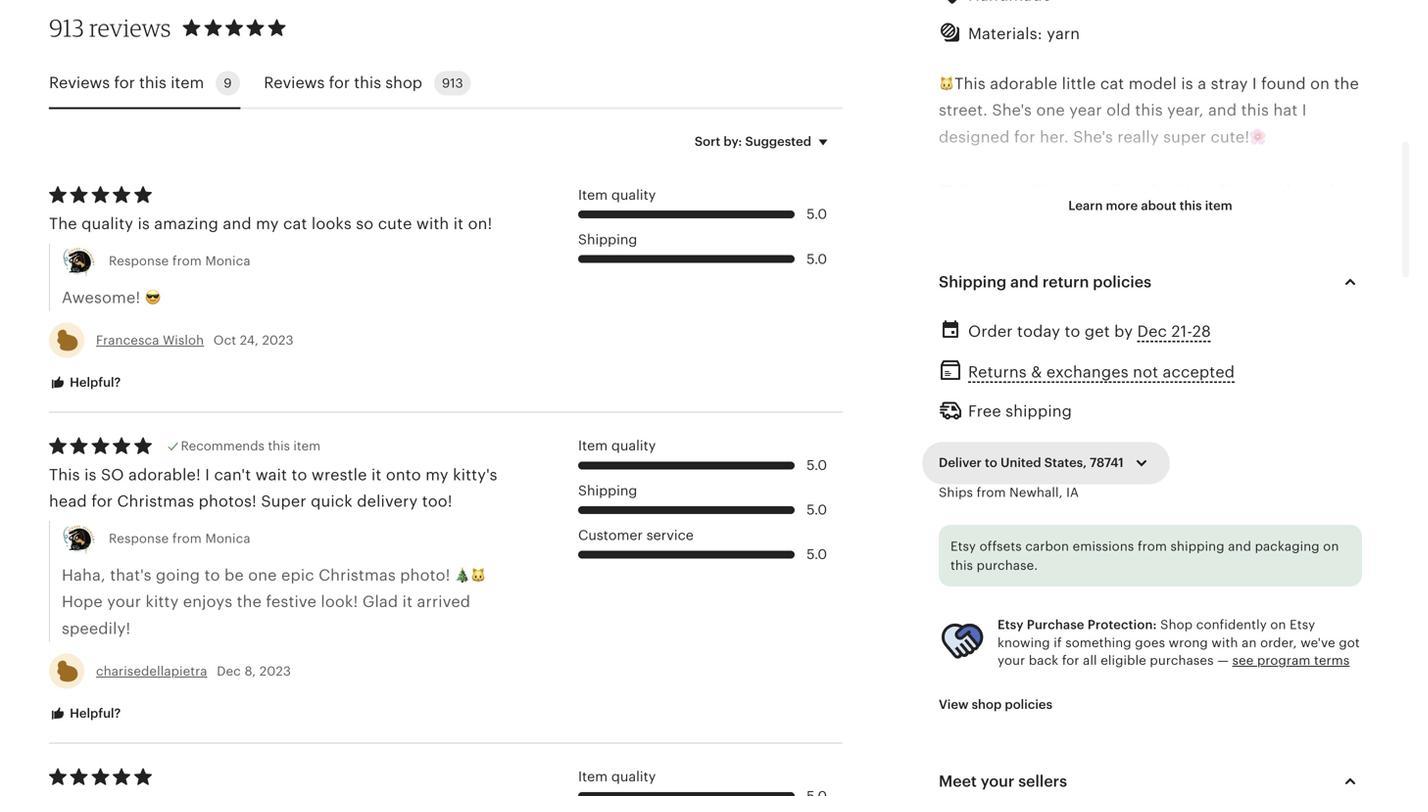 Task type: locate. For each thing, give the bounding box(es) containing it.
to inside product description: add a touch of holiday magic to your furry friend with our spinning christmas tree pet hat! this adorable hat is shaped like a spinning christmas tree and adorned with colorful yarn pom-poms that are simply irresistible.
[[1167, 288, 1183, 306]]

pom- down spinning
[[1077, 368, 1117, 386]]

furry down sellers
[[1034, 795, 1071, 797]]

pet
[[1150, 182, 1175, 199], [1160, 315, 1185, 332]]

and down stray
[[1208, 102, 1237, 119]]

spinning down touch
[[969, 315, 1037, 332]]

0 horizontal spatial hat
[[1273, 102, 1298, 119]]

1 monica from the top
[[205, 254, 251, 268]]

🎩
[[939, 182, 955, 199]]

awesome!
[[62, 289, 140, 307]]

1 vertical spatial monica
[[205, 531, 251, 546]]

shipping for on!
[[578, 232, 637, 247]]

1 horizontal spatial she's
[[1073, 128, 1113, 146]]

2 horizontal spatial etsy
[[1290, 618, 1315, 633]]

0 horizontal spatial item
[[171, 74, 204, 92]]

1 vertical spatial spinning
[[969, 315, 1037, 332]]

francesca
[[96, 333, 159, 348]]

christmas
[[1032, 182, 1109, 199], [1042, 315, 1119, 332], [1130, 341, 1207, 359], [117, 493, 194, 511], [319, 567, 396, 584]]

1 vertical spatial not
[[1008, 688, 1033, 706]]

🎩 spinning christmas tree pet hat - festive magic for adorable wear! 🐾🎄
[[939, 182, 1350, 226]]

monica down amazing on the top left
[[205, 254, 251, 268]]

that's
[[110, 567, 152, 584]]

haha,
[[62, 567, 106, 584]]

see
[[1232, 654, 1254, 668]]

one inside 🐱this adorable little cat model is a stray i found on the street. she's one year old this year, and this hat i designed for her. she's really super cute!🌸
[[1036, 102, 1065, 119]]

0 horizontal spatial the
[[237, 593, 262, 611]]

one left 'epic'
[[248, 567, 277, 584]]

0 horizontal spatial 913
[[49, 13, 84, 42]]

a right also
[[1318, 688, 1327, 706]]

be inside 🐶🐱 designed to fit pets with a width between both ears of approximately 2.36-2.76 inches and a single ear width of about 1.97 inches, suitable for cats and small dogs. please note that during the crafting process, yarn pom-pom colors will be randomly chosen, adding delightful surprises to each hat.
[[1137, 555, 1157, 572]]

item for the quality is amazing and my cat looks so cute with it on!
[[578, 187, 608, 203]]

0 horizontal spatial dec
[[217, 664, 241, 679]]

on up order,
[[1270, 618, 1286, 633]]

her.
[[1040, 128, 1069, 146]]

1 vertical spatial that
[[1078, 528, 1109, 546]]

not right it's
[[1008, 688, 1033, 706]]

0 horizontal spatial shop
[[385, 74, 422, 92]]

to inside this is so adorable!  i can't wait to wrestle it onto my kitty's head for christmas photos!  super quick delivery too!
[[291, 466, 307, 484]]

magic
[[1116, 288, 1163, 306]]

item inside dropdown button
[[1205, 198, 1233, 213]]

poms
[[1117, 368, 1160, 386]]

0 vertical spatial adorable
[[990, 75, 1058, 93]]

hat inside 🐱this adorable little cat model is a stray i found on the street. she's one year old this year, and this hat i designed for her. she's really super cute!🌸
[[1273, 102, 1298, 119]]

all
[[1083, 654, 1097, 668]]

2 vertical spatial item
[[293, 439, 321, 454]]

by
[[1114, 323, 1133, 341]]

0 vertical spatial she's
[[992, 102, 1032, 119]]

about inside 🐶🐱 designed to fit pets with a width between both ears of approximately 2.36-2.76 inches and a single ear width of about 1.97 inches, suitable for cats and small dogs. please note that during the crafting process, yarn pom-pom colors will be randomly chosen, adding delightful surprises to each hat.
[[1006, 501, 1050, 519]]

a left stray
[[1198, 75, 1207, 93]]

monica for i
[[205, 531, 251, 546]]

holiday inside the don't miss out on this perfect holiday gift. order now and let your furry companion shine during this festiv
[[1168, 768, 1223, 786]]

2 horizontal spatial i
[[1302, 102, 1307, 119]]

response up that's
[[109, 531, 169, 546]]

to up enjoys
[[204, 567, 220, 584]]

spinning inside product description: add a touch of holiday magic to your furry friend with our spinning christmas tree pet hat! this adorable hat is shaped like a spinning christmas tree and adorned with colorful yarn pom-poms that are simply irresistible.
[[969, 315, 1037, 332]]

response from monica up going
[[109, 531, 251, 546]]

0 vertical spatial i
[[1252, 75, 1257, 93]]

it inside haha, that's going to be one epic christmas photo! 🎄🐱 hope your kitty enjoys the festive look! glad it arrived speedily!
[[402, 593, 413, 611]]

is inside this is so adorable!  i can't wait to wrestle it onto my kitty's head for christmas photos!  super quick delivery too!
[[84, 466, 97, 484]]

and down the meet
[[939, 795, 968, 797]]

and left return
[[1010, 274, 1039, 291]]

with up 2.76
[[1129, 448, 1162, 466]]

1 item quality from the top
[[578, 187, 656, 203]]

1 helpful? from the top
[[67, 375, 121, 390]]

holiday inside product description: add a touch of holiday magic to your furry friend with our spinning christmas tree pet hat! this adorable hat is shaped like a spinning christmas tree and adorned with colorful yarn pom-poms that are simply irresistible.
[[1056, 288, 1112, 306]]

free shipping
[[968, 403, 1072, 420]]

christmas inside haha, that's going to be one epic christmas photo! 🎄🐱 hope your kitty enjoys the festive look! glad it arrived speedily!
[[319, 567, 396, 584]]

photo!
[[400, 567, 450, 584]]

i inside this is so adorable!  i can't wait to wrestle it onto my kitty's head for christmas photos!  super quick delivery too!
[[205, 466, 210, 484]]

and inside crafted from soft and durable materials, easy to clean, ensuring your pet stays comfortable while looking cute. it's not just designed for christmas; it's also a marvelous birthday hat!
[[1075, 635, 1104, 652]]

1 response from the top
[[109, 254, 169, 268]]

helpful? button down charisedellapietra link in the left of the page
[[34, 696, 136, 733]]

yarn up little on the top of the page
[[1047, 25, 1080, 42]]

0 vertical spatial my
[[256, 215, 279, 233]]

my left looks
[[256, 215, 279, 233]]

this is so adorable!  i can't wait to wrestle it onto my kitty's head for christmas photos!  super quick delivery too!
[[49, 466, 497, 511]]

0 horizontal spatial not
[[1008, 688, 1033, 706]]

reviews for this shop
[[264, 74, 422, 92]]

monica down photos!
[[205, 531, 251, 546]]

both
[[1297, 448, 1333, 466]]

0 vertical spatial 2023
[[262, 333, 294, 348]]

2 5.0 from the top
[[807, 251, 827, 267]]

&
[[1031, 363, 1042, 381]]

glad
[[362, 593, 398, 611]]

0 vertical spatial pom-
[[1077, 368, 1117, 386]]

colorful
[[976, 368, 1035, 386]]

this
[[1225, 315, 1256, 332], [49, 466, 80, 484]]

a right like
[[1046, 341, 1055, 359]]

inches,
[[1088, 501, 1143, 519]]

1 vertical spatial shipping
[[1171, 539, 1225, 554]]

recommends this item
[[181, 439, 321, 454]]

0 vertical spatial tree
[[1113, 182, 1146, 199]]

0 vertical spatial that
[[1164, 368, 1195, 386]]

not inside crafted from soft and durable materials, easy to clean, ensuring your pet stays comfortable while looking cute. it's not just designed for christmas; it's also a marvelous birthday hat!
[[1008, 688, 1033, 706]]

reviews down 913 reviews
[[49, 74, 110, 92]]

accepted
[[1163, 363, 1235, 381]]

this inside product description: add a touch of holiday magic to your furry friend with our spinning christmas tree pet hat! this adorable hat is shaped like a spinning christmas tree and adorned with colorful yarn pom-poms that are simply irresistible.
[[1225, 315, 1256, 332]]

1 response from monica from the top
[[109, 254, 251, 268]]

with up '—'
[[1212, 636, 1238, 651]]

with right friend
[[1317, 288, 1349, 306]]

the right enjoys
[[237, 593, 262, 611]]

1 vertical spatial the
[[1168, 528, 1192, 546]]

1 reviews from the left
[[49, 74, 110, 92]]

0 vertical spatial the
[[1334, 75, 1359, 93]]

on inside shop confidently on etsy knowing if something goes wrong with an order, we've got your back for all eligible purchases —
[[1270, 618, 1286, 633]]

0 vertical spatial helpful?
[[67, 375, 121, 390]]

0 horizontal spatial she's
[[992, 102, 1032, 119]]

product description: add a touch of holiday magic to your furry friend with our spinning christmas tree pet hat! this adorable hat is shaped like a spinning christmas tree and adorned with colorful yarn pom-poms that are simply irresistible.
[[939, 262, 1356, 412]]

1 horizontal spatial holiday
[[1168, 768, 1223, 786]]

haha, that's going to be one epic christmas photo! 🎄🐱 hope your kitty enjoys the festive look! glad it arrived speedily!
[[62, 567, 486, 638]]

furry
[[1226, 288, 1263, 306], [1034, 795, 1071, 797]]

ear
[[1333, 475, 1357, 492]]

1 horizontal spatial during
[[1211, 795, 1261, 797]]

1 horizontal spatial i
[[1252, 75, 1257, 93]]

0 vertical spatial designed
[[939, 128, 1010, 146]]

clean,
[[1309, 635, 1356, 652]]

year
[[1069, 102, 1102, 119]]

shipping inside "dropdown button"
[[939, 274, 1007, 291]]

with up irresistible.
[[939, 368, 972, 386]]

this up the head
[[49, 466, 80, 484]]

your
[[1187, 288, 1222, 306], [107, 593, 141, 611], [998, 654, 1025, 668], [1010, 661, 1044, 679], [981, 773, 1015, 791], [996, 795, 1030, 797]]

on up adding
[[1323, 539, 1339, 554]]

from up back
[[1001, 635, 1037, 652]]

order up shaped
[[968, 323, 1013, 341]]

for inside 🐱this adorable little cat model is a stray i found on the street. she's one year old this year, and this hat i designed for her. she's really super cute!🌸
[[1014, 128, 1036, 146]]

0 horizontal spatial my
[[256, 215, 279, 233]]

amazing
[[154, 215, 219, 233]]

9
[[224, 76, 232, 91]]

we've
[[1301, 636, 1335, 651]]

i down 'found'
[[1302, 102, 1307, 119]]

response up 😎
[[109, 254, 169, 268]]

miss
[[983, 768, 1018, 786]]

0 horizontal spatial furry
[[1034, 795, 1071, 797]]

super
[[1163, 128, 1206, 146]]

arrived
[[417, 593, 471, 611]]

while
[[1220, 661, 1260, 679]]

of down ships from newhall, ia on the right bottom of the page
[[986, 501, 1002, 519]]

my up too!
[[426, 466, 449, 484]]

tab list
[[49, 59, 843, 109]]

oct
[[213, 333, 236, 348]]

and up all
[[1075, 635, 1104, 652]]

helpful? button for haha, that's going to be one epic christmas photo! 🎄🐱 hope your kitty enjoys the festive look! glad it arrived speedily!
[[34, 696, 136, 733]]

and up cats
[[1237, 475, 1266, 492]]

process,
[[1261, 528, 1326, 546]]

0 horizontal spatial order
[[968, 323, 1013, 341]]

during inside 🐶🐱 designed to fit pets with a width between both ears of approximately 2.36-2.76 inches and a single ear width of about 1.97 inches, suitable for cats and small dogs. please note that during the crafting process, yarn pom-pom colors will be randomly chosen, adding delightful surprises to each hat.
[[1113, 528, 1163, 546]]

shipping up randomly
[[1171, 539, 1225, 554]]

hat for adorable
[[1332, 315, 1356, 332]]

pets
[[1092, 448, 1125, 466]]

your inside shop confidently on etsy knowing if something goes wrong with an order, we've got your back for all eligible purchases —
[[998, 654, 1025, 668]]

holiday for christmas
[[1056, 288, 1112, 306]]

states,
[[1044, 456, 1087, 471]]

order right gift.
[[1263, 768, 1308, 786]]

hat up adorned
[[1332, 315, 1356, 332]]

please
[[986, 528, 1035, 546]]

for inside 🎩 spinning christmas tree pet hat - festive magic for adorable wear! 🐾🎄
[[1328, 182, 1350, 199]]

1 horizontal spatial order
[[1263, 768, 1308, 786]]

don't miss out on this perfect holiday gift. order now and let your furry companion shine during this festiv
[[939, 768, 1348, 797]]

about down 'newhall,'
[[1006, 501, 1050, 519]]

tree inside 🎩 spinning christmas tree pet hat - festive magic for adorable wear! 🐾🎄
[[1113, 182, 1146, 199]]

and inside the don't miss out on this perfect holiday gift. order now and let your furry companion shine during this festiv
[[939, 795, 968, 797]]

helpful? button
[[34, 365, 136, 401], [34, 696, 136, 733]]

during inside the don't miss out on this perfect holiday gift. order now and let your furry companion shine during this festiv
[[1211, 795, 1261, 797]]

with right cute
[[416, 215, 449, 233]]

hat!
[[1090, 715, 1120, 732]]

got
[[1339, 636, 1360, 651]]

1 horizontal spatial cat
[[1100, 75, 1124, 93]]

order,
[[1260, 636, 1297, 651]]

1 helpful? button from the top
[[34, 365, 136, 401]]

1 vertical spatial helpful? button
[[34, 696, 136, 733]]

0 horizontal spatial cat
[[283, 215, 307, 233]]

1 vertical spatial response
[[109, 531, 169, 546]]

christmas up 🐾🎄
[[1032, 182, 1109, 199]]

and up chosen,
[[1228, 539, 1251, 554]]

0 vertical spatial shop
[[385, 74, 422, 92]]

0 vertical spatial response
[[109, 254, 169, 268]]

1 horizontal spatial one
[[1036, 102, 1065, 119]]

0 vertical spatial hat
[[1273, 102, 1298, 119]]

1 vertical spatial policies
[[1005, 698, 1053, 713]]

0 vertical spatial pet
[[1150, 182, 1175, 199]]

1 horizontal spatial hat
[[1332, 315, 1356, 332]]

it right glad
[[402, 593, 413, 611]]

1 vertical spatial furry
[[1034, 795, 1071, 797]]

designed inside 🐱this adorable little cat model is a stray i found on the street. she's one year old this year, and this hat i designed for her. she's really super cute!🌸
[[939, 128, 1010, 146]]

1 vertical spatial it
[[371, 466, 382, 484]]

furry left friend
[[1226, 288, 1263, 306]]

pet left hat
[[1150, 182, 1175, 199]]

1 vertical spatial item
[[578, 438, 608, 454]]

1 vertical spatial tree
[[1123, 315, 1156, 332]]

cat up old on the top of page
[[1100, 75, 1124, 93]]

0 horizontal spatial that
[[1078, 528, 1109, 546]]

and inside 🐱this adorable little cat model is a stray i found on the street. she's one year old this year, and this hat i designed for her. she's really super cute!🌸
[[1208, 102, 1237, 119]]

this inside this is so adorable!  i can't wait to wrestle it onto my kitty's head for christmas photos!  super quick delivery too!
[[49, 466, 80, 484]]

shipping inside etsy offsets carbon emissions from shipping and packaging on this purchase.
[[1171, 539, 1225, 554]]

1 horizontal spatial my
[[426, 466, 449, 484]]

0 vertical spatial monica
[[205, 254, 251, 268]]

etsy inside etsy offsets carbon emissions from shipping and packaging on this purchase.
[[951, 539, 976, 554]]

1 vertical spatial of
[[975, 475, 991, 492]]

the down suitable
[[1168, 528, 1192, 546]]

is
[[1181, 75, 1193, 93], [138, 215, 150, 233], [939, 341, 951, 359], [84, 466, 97, 484]]

for inside crafted from soft and durable materials, easy to clean, ensuring your pet stays comfortable while looking cute. it's not just designed for christmas; it's also a marvelous birthday hat!
[[1145, 688, 1167, 706]]

0 horizontal spatial policies
[[1005, 698, 1053, 713]]

on!
[[468, 215, 492, 233]]

for inside shop confidently on etsy knowing if something goes wrong with an order, we've got your back for all eligible purchases —
[[1062, 654, 1080, 668]]

1 horizontal spatial the
[[1168, 528, 1192, 546]]

returns
[[968, 363, 1027, 381]]

0 horizontal spatial be
[[224, 567, 244, 584]]

2 helpful? button from the top
[[34, 696, 136, 733]]

going
[[156, 567, 200, 584]]

one up her.
[[1036, 102, 1065, 119]]

1.97
[[1055, 501, 1083, 519]]

0 vertical spatial shipping
[[578, 232, 637, 247]]

adorable down friend
[[1260, 315, 1328, 332]]

tree down magic
[[1123, 315, 1156, 332]]

irresistible.
[[939, 395, 1024, 412]]

not inside button
[[1133, 363, 1158, 381]]

a right add
[[974, 288, 983, 306]]

is up year,
[[1181, 75, 1193, 93]]

0 vertical spatial yarn
[[1047, 25, 1080, 42]]

1 vertical spatial designed
[[1070, 688, 1141, 706]]

your inside dropdown button
[[981, 773, 1015, 791]]

on right 'found'
[[1310, 75, 1330, 93]]

1 horizontal spatial 913
[[442, 76, 463, 91]]

2 response from the top
[[109, 531, 169, 546]]

helpful?
[[67, 375, 121, 390], [67, 707, 121, 721]]

0 vertical spatial helpful? button
[[34, 365, 136, 401]]

1 horizontal spatial about
[[1141, 198, 1177, 213]]

2023 right the 8,
[[259, 664, 291, 679]]

carbon
[[1025, 539, 1069, 554]]

item
[[578, 187, 608, 203], [578, 438, 608, 454], [578, 769, 608, 785]]

2 reviews from the left
[[264, 74, 325, 92]]

1 vertical spatial response from monica
[[109, 531, 251, 546]]

1 vertical spatial about
[[1006, 501, 1050, 519]]

2023 right the 24,
[[262, 333, 294, 348]]

etsy purchase protection:
[[998, 618, 1157, 633]]

2 vertical spatial of
[[986, 501, 1002, 519]]

🐶🐱
[[939, 448, 970, 466]]

be right will
[[1137, 555, 1157, 572]]

3 item from the top
[[578, 769, 608, 785]]

2 helpful? from the top
[[67, 707, 121, 721]]

1 vertical spatial shipping
[[939, 274, 1007, 291]]

hat for this
[[1273, 102, 1298, 119]]

1 vertical spatial pet
[[1160, 315, 1185, 332]]

the inside 🐶🐱 designed to fit pets with a width between both ears of approximately 2.36-2.76 inches and a single ear width of about 1.97 inches, suitable for cats and small dogs. please note that during the crafting process, yarn pom-pom colors will be randomly chosen, adding delightful surprises to each hat.
[[1168, 528, 1192, 546]]

with
[[416, 215, 449, 233], [1317, 288, 1349, 306], [939, 368, 972, 386], [1129, 448, 1162, 466], [1212, 636, 1238, 651]]

width down ships
[[939, 501, 982, 519]]

1 horizontal spatial that
[[1164, 368, 1195, 386]]

0 vertical spatial 913
[[49, 13, 84, 42]]

2 horizontal spatial item
[[1205, 198, 1233, 213]]

to up dec 21-28 button
[[1167, 288, 1183, 306]]

i left can't
[[205, 466, 210, 484]]

for inside 🐶🐱 designed to fit pets with a width between both ears of approximately 2.36-2.76 inches and a single ear width of about 1.97 inches, suitable for cats and small dogs. please note that during the crafting process, yarn pom-pom colors will be randomly chosen, adding delightful surprises to each hat.
[[1212, 501, 1233, 519]]

helpful? down francesca
[[67, 375, 121, 390]]

will
[[1107, 555, 1133, 572]]

response for 😎
[[109, 254, 169, 268]]

a down between
[[1270, 475, 1279, 492]]

shop inside button
[[972, 698, 1002, 713]]

designed
[[975, 448, 1047, 466]]

0 vertical spatial item quality
[[578, 187, 656, 203]]

2 item quality from the top
[[578, 438, 656, 454]]

0 horizontal spatial reviews
[[49, 74, 110, 92]]

this up tree
[[1225, 315, 1256, 332]]

1 vertical spatial this
[[49, 466, 80, 484]]

1 vertical spatial 913
[[442, 76, 463, 91]]

between
[[1227, 448, 1293, 466]]

on inside etsy offsets carbon emissions from shipping and packaging on this purchase.
[[1323, 539, 1339, 554]]

etsy up knowing
[[998, 618, 1024, 633]]

christmas inside 🎩 spinning christmas tree pet hat - festive magic for adorable wear! 🐾🎄
[[1032, 182, 1109, 199]]

1 item from the top
[[578, 187, 608, 203]]

christmas up look!
[[319, 567, 396, 584]]

response from monica down amazing on the top left
[[109, 254, 251, 268]]

cat left looks
[[283, 215, 307, 233]]

cat
[[1100, 75, 1124, 93], [283, 215, 307, 233]]

response from monica for that's
[[109, 531, 251, 546]]

2 monica from the top
[[205, 531, 251, 546]]

materials:
[[968, 25, 1042, 42]]

0 vertical spatial spinning
[[959, 182, 1027, 199]]

1 vertical spatial during
[[1211, 795, 1261, 797]]

0 vertical spatial of
[[1036, 288, 1052, 306]]

pet left 28
[[1160, 315, 1185, 332]]

0 horizontal spatial etsy
[[951, 539, 976, 554]]

to up see program terms
[[1289, 635, 1305, 652]]

during down gift.
[[1211, 795, 1261, 797]]

christmas inside this is so adorable!  i can't wait to wrestle it onto my kitty's head for christmas photos!  super quick delivery too!
[[117, 493, 194, 511]]

spinning up adorable
[[959, 182, 1027, 199]]

helpful? down charisedellapietra link in the left of the page
[[67, 707, 121, 721]]

helpful? button down francesca
[[34, 365, 136, 401]]

2 response from monica from the top
[[109, 531, 251, 546]]

cat inside 🐱this adorable little cat model is a stray i found on the street. she's one year old this year, and this hat i designed for her. she's really super cute!🌸
[[1100, 75, 1124, 93]]

2 vertical spatial i
[[205, 466, 210, 484]]

3 item quality from the top
[[578, 769, 656, 785]]

the inside 🐱this adorable little cat model is a stray i found on the street. she's one year old this year, and this hat i designed for her. she's really super cute!🌸
[[1334, 75, 1359, 93]]

stays
[[1078, 661, 1117, 679]]

to inside dropdown button
[[985, 456, 997, 471]]

1 vertical spatial item quality
[[578, 438, 656, 454]]

is left so
[[84, 466, 97, 484]]

1 vertical spatial pom-
[[976, 555, 1017, 572]]

1 horizontal spatial be
[[1137, 555, 1157, 572]]

0 vertical spatial not
[[1133, 363, 1158, 381]]

1 horizontal spatial furry
[[1226, 288, 1263, 306]]

from down suitable
[[1138, 539, 1167, 554]]

quick
[[311, 493, 353, 511]]

on right out at bottom
[[1052, 768, 1071, 786]]

helpful? for awesome! 😎
[[67, 375, 121, 390]]

2 item from the top
[[578, 438, 608, 454]]

designed down street.
[[939, 128, 1010, 146]]

order inside the don't miss out on this perfect holiday gift. order now and let your furry companion shine during this festiv
[[1263, 768, 1308, 786]]

dec
[[1137, 323, 1167, 341], [217, 664, 241, 679]]

christmas down adorable!
[[117, 493, 194, 511]]

1 vertical spatial i
[[1302, 102, 1307, 119]]

yarn down like
[[1040, 368, 1073, 386]]

hat down 'found'
[[1273, 102, 1298, 119]]

🐱this
[[939, 75, 986, 93]]

about right more
[[1141, 198, 1177, 213]]

during up will
[[1113, 528, 1163, 546]]

2 vertical spatial item
[[578, 769, 608, 785]]

1 horizontal spatial designed
[[1070, 688, 1141, 706]]

that up colors
[[1078, 528, 1109, 546]]

policies inside shipping and return policies "dropdown button"
[[1093, 274, 1152, 291]]

tree right learn
[[1113, 182, 1146, 199]]

1 5.0 from the top
[[807, 206, 827, 222]]

designed up hat!
[[1070, 688, 1141, 706]]

of right ears
[[975, 475, 991, 492]]

0 vertical spatial response from monica
[[109, 254, 251, 268]]

0 horizontal spatial width
[[939, 501, 982, 519]]

pom- down offsets
[[976, 555, 1017, 572]]

your inside haha, that's going to be one epic christmas photo! 🎄🐱 hope your kitty enjoys the festive look! glad it arrived speedily!
[[107, 593, 141, 611]]

sort
[[695, 134, 720, 149]]

0 vertical spatial shipping
[[1006, 403, 1072, 420]]

dec right the by
[[1137, 323, 1167, 341]]

wisloh
[[163, 333, 204, 348]]

1 horizontal spatial shipping
[[1171, 539, 1225, 554]]

christmas down 21-
[[1130, 341, 1207, 359]]

model
[[1129, 75, 1177, 93]]

policies inside view shop policies button
[[1005, 698, 1053, 713]]

of down description:
[[1036, 288, 1052, 306]]

1 horizontal spatial adorable
[[1260, 315, 1328, 332]]

policies up birthday
[[1005, 698, 1053, 713]]

with inside shop confidently on etsy knowing if something goes wrong with an order, we've got your back for all eligible purchases —
[[1212, 636, 1238, 651]]

deliver to united states, 78741 button
[[924, 443, 1168, 484]]

add
[[939, 288, 970, 306]]

0 vertical spatial item
[[171, 74, 204, 92]]

1 vertical spatial one
[[248, 567, 277, 584]]

0 horizontal spatial i
[[205, 466, 210, 484]]

hat inside product description: add a touch of holiday magic to your furry friend with our spinning christmas tree pet hat! this adorable hat is shaped like a spinning christmas tree and adorned with colorful yarn pom-poms that are simply irresistible.
[[1332, 315, 1356, 332]]

birthday
[[1022, 715, 1086, 732]]

also
[[1283, 688, 1314, 706]]

and up simply
[[1246, 341, 1274, 359]]



Task type: describe. For each thing, give the bounding box(es) containing it.
view shop policies button
[[924, 688, 1067, 723]]

of inside product description: add a touch of holiday magic to your furry friend with our spinning christmas tree pet hat! this adorable hat is shaped like a spinning christmas tree and adorned with colorful yarn pom-poms that are simply irresistible.
[[1036, 288, 1052, 306]]

to inside crafted from soft and durable materials, easy to clean, ensuring your pet stays comfortable while looking cute. it's not just designed for christmas; it's also a marvelous birthday hat!
[[1289, 635, 1305, 652]]

1 vertical spatial she's
[[1073, 128, 1113, 146]]

hat!
[[1189, 315, 1220, 332]]

spinning inside 🎩 spinning christmas tree pet hat - festive magic for adorable wear! 🐾🎄
[[959, 182, 1027, 199]]

now
[[1312, 768, 1344, 786]]

is inside 🐱this adorable little cat model is a stray i found on the street. she's one year old this year, and this hat i designed for her. she's really super cute!🌸
[[1181, 75, 1193, 93]]

from inside etsy offsets carbon emissions from shipping and packaging on this purchase.
[[1138, 539, 1167, 554]]

looks
[[312, 215, 352, 233]]

pom- inside product description: add a touch of holiday magic to your furry friend with our spinning christmas tree pet hat! this adorable hat is shaped like a spinning christmas tree and adorned with colorful yarn pom-poms that are simply irresistible.
[[1077, 368, 1117, 386]]

item for this is so adorable!  i can't wait to wrestle it onto my kitty's head for christmas photos!  super quick delivery too!
[[578, 438, 608, 454]]

on inside the don't miss out on this perfect holiday gift. order now and let your furry companion shine during this festiv
[[1052, 768, 1071, 786]]

1 horizontal spatial dec
[[1137, 323, 1167, 341]]

0 horizontal spatial shipping
[[1006, 403, 1072, 420]]

that inside 🐶🐱 designed to fit pets with a width between both ears of approximately 2.36-2.76 inches and a single ear width of about 1.97 inches, suitable for cats and small dogs. please note that during the crafting process, yarn pom-pom colors will be randomly chosen, adding delightful surprises to each hat.
[[1078, 528, 1109, 546]]

it's
[[1257, 688, 1279, 706]]

out
[[1022, 768, 1048, 786]]

and inside "dropdown button"
[[1010, 274, 1039, 291]]

materials,
[[1171, 635, 1246, 652]]

for inside this is so adorable!  i can't wait to wrestle it onto my kitty's head for christmas photos!  super quick delivery too!
[[91, 493, 113, 511]]

about inside dropdown button
[[1141, 198, 1177, 213]]

1 horizontal spatial width
[[1179, 448, 1222, 466]]

pet inside 🎩 spinning christmas tree pet hat - festive magic for adorable wear! 🐾🎄
[[1150, 182, 1175, 199]]

is inside product description: add a touch of holiday magic to your furry friend with our spinning christmas tree pet hat! this adorable hat is shaped like a spinning christmas tree and adorned with colorful yarn pom-poms that are simply irresistible.
[[939, 341, 951, 359]]

description:
[[1003, 262, 1097, 279]]

a up 2.76
[[1166, 448, 1175, 466]]

materials: yarn
[[968, 25, 1080, 42]]

reviews for reviews for this shop
[[264, 74, 325, 92]]

like
[[1016, 341, 1042, 359]]

one inside haha, that's going to be one epic christmas photo! 🎄🐱 hope your kitty enjoys the festive look! glad it arrived speedily!
[[248, 567, 277, 584]]

reviews for this item
[[49, 74, 204, 92]]

randomly
[[1161, 555, 1233, 572]]

and inside etsy offsets carbon emissions from shipping and packaging on this purchase.
[[1228, 539, 1251, 554]]

and right amazing on the top left
[[223, 215, 252, 233]]

3 5.0 from the top
[[807, 458, 827, 473]]

onto
[[386, 466, 421, 484]]

etsy for etsy purchase protection:
[[998, 618, 1024, 633]]

it's
[[982, 688, 1004, 706]]

perfect
[[1108, 768, 1164, 786]]

ships
[[939, 485, 973, 500]]

deliver to united states, 78741
[[939, 456, 1124, 471]]

christmas up spinning
[[1042, 315, 1119, 332]]

ensuring
[[939, 661, 1006, 679]]

delivery
[[357, 493, 418, 511]]

and inside product description: add a touch of holiday magic to your furry friend with our spinning christmas tree pet hat! this adorable hat is shaped like a spinning christmas tree and adorned with colorful yarn pom-poms that are simply irresistible.
[[1246, 341, 1274, 359]]

1 vertical spatial 2023
[[259, 664, 291, 679]]

24,
[[240, 333, 259, 348]]

looking
[[1264, 661, 1321, 679]]

with inside 🐶🐱 designed to fit pets with a width between both ears of approximately 2.36-2.76 inches and a single ear width of about 1.97 inches, suitable for cats and small dogs. please note that during the crafting process, yarn pom-pom colors will be randomly chosen, adding delightful surprises to each hat.
[[1129, 448, 1162, 466]]

response from monica for 😎
[[109, 254, 251, 268]]

get
[[1085, 323, 1110, 341]]

response for that's
[[109, 531, 169, 546]]

dec 21-28 button
[[1137, 318, 1211, 346]]

customer
[[578, 528, 643, 543]]

terms
[[1314, 654, 1350, 668]]

easy
[[1251, 635, 1285, 652]]

holiday for shine
[[1168, 768, 1223, 786]]

enjoys
[[183, 593, 232, 611]]

recommends
[[181, 439, 265, 454]]

cute.
[[939, 688, 978, 706]]

the
[[49, 215, 77, 233]]

awesome! 😎
[[62, 289, 161, 307]]

goes
[[1135, 636, 1165, 651]]

shipping for kitty's
[[578, 483, 637, 499]]

tree inside product description: add a touch of holiday magic to your furry friend with our spinning christmas tree pet hat! this adorable hat is shaped like a spinning christmas tree and adorned with colorful yarn pom-poms that are simply irresistible.
[[1123, 315, 1156, 332]]

this inside dropdown button
[[1180, 198, 1202, 213]]

etsy inside shop confidently on etsy knowing if something goes wrong with an order, we've got your back for all eligible purchases —
[[1290, 618, 1315, 633]]

yarn inside product description: add a touch of holiday magic to your furry friend with our spinning christmas tree pet hat! this adorable hat is shaped like a spinning christmas tree and adorned with colorful yarn pom-poms that are simply irresistible.
[[1040, 368, 1073, 386]]

super
[[261, 493, 306, 511]]

found
[[1261, 75, 1306, 93]]

a inside 🐱this adorable little cat model is a stray i found on the street. she's one year old this year, and this hat i designed for her. she's really super cute!🌸
[[1198, 75, 1207, 93]]

reviews for reviews for this item
[[49, 74, 110, 92]]

comfortable
[[1121, 661, 1215, 679]]

item quality for kitty's
[[578, 438, 656, 454]]

tab list containing reviews for this item
[[49, 59, 843, 109]]

returns & exchanges not accepted button
[[968, 358, 1235, 387]]

helpful? for haha, that's going to be one epic christmas photo! 🎄🐱 hope your kitty enjoys the festive look! glad it arrived speedily!
[[67, 707, 121, 721]]

see program terms
[[1232, 654, 1350, 668]]

1 vertical spatial width
[[939, 501, 982, 519]]

furry inside the don't miss out on this perfect holiday gift. order now and let your furry companion shine during this festiv
[[1034, 795, 1071, 797]]

that inside product description: add a touch of holiday magic to your furry friend with our spinning christmas tree pet hat! this adorable hat is shaped like a spinning christmas tree and adorned with colorful yarn pom-poms that are simply irresistible.
[[1164, 368, 1195, 386]]

single
[[1283, 475, 1329, 492]]

learn
[[1068, 198, 1103, 213]]

old
[[1106, 102, 1131, 119]]

fit
[[1071, 448, 1087, 466]]

sort by: suggested
[[695, 134, 811, 149]]

shaped
[[955, 341, 1011, 359]]

eligible
[[1101, 654, 1146, 668]]

from right ships
[[977, 485, 1006, 500]]

to inside haha, that's going to be one epic christmas photo! 🎄🐱 hope your kitty enjoys the festive look! glad it arrived speedily!
[[204, 567, 220, 584]]

spinning
[[1059, 341, 1125, 359]]

from inside crafted from soft and durable materials, easy to clean, ensuring your pet stays comfortable while looking cute. it's not just designed for christmas; it's also a marvelous birthday hat!
[[1001, 635, 1037, 652]]

etsy for etsy offsets carbon emissions from shipping and packaging on this purchase.
[[951, 539, 976, 554]]

view shop policies
[[939, 698, 1053, 713]]

furry inside product description: add a touch of holiday magic to your furry friend with our spinning christmas tree pet hat! this adorable hat is shaped like a spinning christmas tree and adorned with colorful yarn pom-poms that are simply irresistible.
[[1226, 288, 1263, 306]]

durable
[[1108, 635, 1167, 652]]

be inside haha, that's going to be one epic christmas photo! 🎄🐱 hope your kitty enjoys the festive look! glad it arrived speedily!
[[224, 567, 244, 584]]

program
[[1257, 654, 1311, 668]]

to left get
[[1065, 323, 1080, 341]]

festive
[[1220, 182, 1273, 199]]

5 5.0 from the top
[[807, 547, 827, 563]]

yarn inside 🐶🐱 designed to fit pets with a width between both ears of approximately 2.36-2.76 inches and a single ear width of about 1.97 inches, suitable for cats and small dogs. please note that during the crafting process, yarn pom-pom colors will be randomly chosen, adding delightful surprises to each hat.
[[939, 555, 972, 572]]

marvelous
[[939, 715, 1018, 732]]

head
[[49, 493, 87, 511]]

and up process, in the bottom of the page
[[1274, 501, 1302, 519]]

your inside product description: add a touch of holiday magic to your furry friend with our spinning christmas tree pet hat! this adorable hat is shaped like a spinning christmas tree and adorned with colorful yarn pom-poms that are simply irresistible.
[[1187, 288, 1222, 306]]

knowing
[[998, 636, 1050, 651]]

it inside this is so adorable!  i can't wait to wrestle it onto my kitty's head for christmas photos!  super quick delivery too!
[[371, 466, 382, 484]]

year,
[[1167, 102, 1204, 119]]

4 5.0 from the top
[[807, 502, 827, 518]]

this inside etsy offsets carbon emissions from shipping and packaging on this purchase.
[[951, 559, 973, 573]]

reviews
[[89, 13, 171, 42]]

to left fit
[[1051, 448, 1067, 466]]

street.
[[939, 102, 988, 119]]

21-
[[1171, 323, 1192, 341]]

let
[[972, 795, 991, 797]]

helpful? button for awesome! 😎
[[34, 365, 136, 401]]

purchase
[[1027, 618, 1084, 633]]

your inside the don't miss out on this perfect holiday gift. order now and let your furry companion shine during this festiv
[[996, 795, 1030, 797]]

touch
[[987, 288, 1032, 306]]

adorable inside 🐱this adorable little cat model is a stray i found on the street. she's one year old this year, and this hat i designed for her. she's really super cute!🌸
[[990, 75, 1058, 93]]

1 horizontal spatial item
[[293, 439, 321, 454]]

your inside crafted from soft and durable materials, easy to clean, ensuring your pet stays comfortable while looking cute. it's not just designed for christmas; it's also a marvelous birthday hat!
[[1010, 661, 1044, 679]]

to left each
[[1091, 581, 1106, 599]]

soft
[[1042, 635, 1071, 652]]

the inside haha, that's going to be one epic christmas photo! 🎄🐱 hope your kitty enjoys the festive look! glad it arrived speedily!
[[237, 593, 262, 611]]

customer service
[[578, 528, 694, 543]]

just
[[1038, 688, 1066, 706]]

0 vertical spatial order
[[968, 323, 1013, 341]]

a inside crafted from soft and durable materials, easy to clean, ensuring your pet stays comfortable while looking cute. it's not just designed for christmas; it's also a marvelous birthday hat!
[[1318, 688, 1327, 706]]

return
[[1043, 274, 1089, 291]]

today
[[1017, 323, 1060, 341]]

monica for and
[[205, 254, 251, 268]]

simply
[[1227, 368, 1277, 386]]

back
[[1029, 654, 1059, 668]]

2 horizontal spatial it
[[453, 215, 464, 233]]

wear!
[[1013, 208, 1056, 226]]

charisedellapietra dec 8, 2023
[[96, 664, 291, 679]]

see program terms link
[[1232, 654, 1350, 668]]

deliver
[[939, 456, 982, 471]]

my inside this is so adorable!  i can't wait to wrestle it onto my kitty's head for christmas photos!  super quick delivery too!
[[426, 466, 449, 484]]

913 for 913
[[442, 76, 463, 91]]

pom- inside 🐶🐱 designed to fit pets with a width between both ears of approximately 2.36-2.76 inches and a single ear width of about 1.97 inches, suitable for cats and small dogs. please note that during the crafting process, yarn pom-pom colors will be randomly chosen, adding delightful surprises to each hat.
[[976, 555, 1017, 572]]

wrong
[[1169, 636, 1208, 651]]

on inside 🐱this adorable little cat model is a stray i found on the street. she's one year old this year, and this hat i designed for her. she's really super cute!🌸
[[1310, 75, 1330, 93]]

wait
[[255, 466, 287, 484]]

8,
[[244, 664, 256, 679]]

913 reviews
[[49, 13, 171, 42]]

sellers
[[1018, 773, 1067, 791]]

adding
[[1302, 555, 1356, 572]]

from up going
[[172, 531, 202, 546]]

913 for 913 reviews
[[49, 13, 84, 42]]

adorable inside product description: add a touch of holiday magic to your furry friend with our spinning christmas tree pet hat! this adorable hat is shaped like a spinning christmas tree and adorned with colorful yarn pom-poms that are simply irresistible.
[[1260, 315, 1328, 332]]

pet inside product description: add a touch of holiday magic to your furry friend with our spinning christmas tree pet hat! this adorable hat is shaped like a spinning christmas tree and adorned with colorful yarn pom-poms that are simply irresistible.
[[1160, 315, 1185, 332]]

designed inside crafted from soft and durable materials, easy to clean, ensuring your pet stays comfortable while looking cute. it's not just designed for christmas; it's also a marvelous birthday hat!
[[1070, 688, 1141, 706]]

from down amazing on the top left
[[172, 254, 202, 268]]

item quality for on!
[[578, 187, 656, 203]]

ears
[[939, 475, 971, 492]]

festive
[[266, 593, 317, 611]]

is left amazing on the top left
[[138, 215, 150, 233]]

inches
[[1182, 475, 1233, 492]]



Task type: vqa. For each thing, say whether or not it's contained in the screenshot.
year
yes



